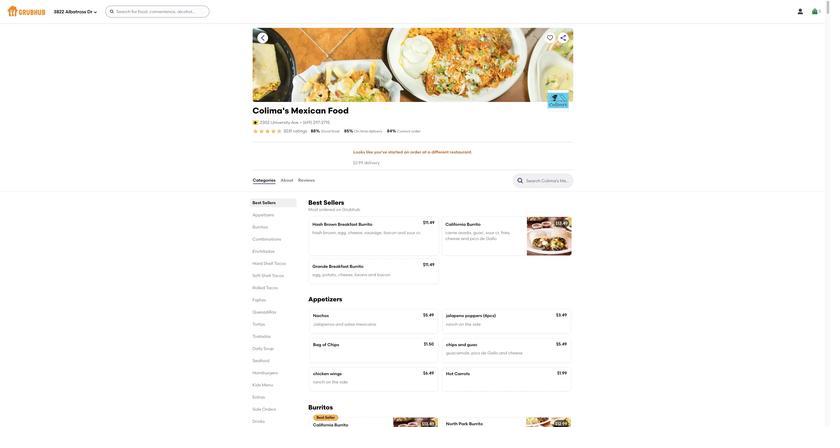 Task type: describe. For each thing, give the bounding box(es) containing it.
$2.99 delivery
[[353, 161, 380, 166]]

salsa
[[345, 322, 355, 327]]

tortas
[[253, 322, 265, 327]]

shell for soft
[[262, 274, 271, 279]]

seafood
[[253, 359, 270, 364]]

bacon for sausage,
[[384, 231, 397, 236]]

pico inside carne asada, guac, sour cr, fries, cheese and pico de gallo
[[470, 237, 479, 242]]

hamburgers
[[253, 371, 278, 376]]

jalapeno poppers (4pcs)
[[446, 314, 496, 319]]

beans
[[355, 273, 367, 278]]

at
[[422, 150, 427, 155]]

seafood tab
[[253, 358, 294, 365]]

Search for food, convenience, alcohol... search field
[[105, 6, 209, 18]]

restaurant.
[[450, 150, 472, 155]]

chicken wings
[[313, 372, 342, 377]]

carne asada, guac, sour cr, fries, cheese and pico de gallo
[[446, 231, 511, 242]]

the for wings
[[332, 380, 339, 385]]

daily soup tab
[[253, 346, 294, 352]]

looks
[[353, 150, 365, 155]]

$3.49
[[556, 313, 567, 318]]

university
[[271, 120, 290, 125]]

burrito up hash brown, egg, cheese, sausage, bacon and sour cr.
[[359, 222, 372, 227]]

1 vertical spatial appetizers
[[308, 296, 342, 304]]

hash brown breakfast burrito
[[313, 222, 372, 227]]

combinations
[[253, 237, 281, 242]]

reviews
[[298, 178, 315, 183]]

$2.99
[[353, 161, 363, 166]]

side orders tab
[[253, 407, 294, 413]]

california burrito
[[446, 222, 481, 227]]

a
[[428, 150, 430, 155]]

food
[[332, 129, 340, 134]]

(619)
[[303, 120, 312, 125]]

jalapenos and salsa mexicana.
[[313, 322, 377, 327]]

egg, potato, cheese, beans and bacon
[[313, 273, 390, 278]]

kids
[[253, 383, 261, 388]]

guacamole,
[[446, 351, 470, 356]]

albatross
[[65, 9, 86, 14]]

looks like you've started an order at a different restaurant.
[[353, 150, 472, 155]]

1 vertical spatial de
[[481, 351, 487, 356]]

daily
[[253, 347, 263, 352]]

sellers for best sellers
[[262, 201, 276, 206]]

guac
[[467, 343, 478, 348]]

$5.49 for guacamole, pico de gallo and cheese
[[556, 342, 567, 347]]

bacon for and
[[377, 273, 390, 278]]

gallo inside carne asada, guac, sour cr, fries, cheese and pico de gallo
[[486, 237, 497, 242]]

burrito up beans
[[350, 265, 364, 270]]

mexican
[[291, 106, 326, 116]]

rolled
[[253, 286, 265, 291]]

3031 ratings
[[283, 129, 307, 134]]

best for best sellers most ordered on grubhub
[[308, 199, 322, 207]]

correct order
[[397, 129, 421, 134]]

jalapenos
[[313, 322, 335, 327]]

$1.50
[[424, 342, 434, 347]]

0 vertical spatial $13.49
[[556, 221, 568, 226]]

84
[[387, 129, 392, 134]]

sour inside carne asada, guac, sour cr, fries, cheese and pico de gallo
[[486, 231, 494, 236]]

about button
[[280, 170, 294, 192]]

hard shell tacos
[[253, 262, 286, 267]]

shell for hard
[[264, 262, 273, 267]]

(4pcs)
[[483, 314, 496, 319]]

chips
[[327, 343, 339, 348]]

1 vertical spatial breakfast
[[329, 265, 349, 270]]

$6.49
[[423, 371, 434, 376]]

colima's mexican food logo image
[[548, 93, 569, 108]]

1 vertical spatial cheese,
[[338, 273, 354, 278]]

de inside carne asada, guac, sour cr, fries, cheese and pico de gallo
[[480, 237, 485, 242]]

on for chicken wings
[[326, 380, 331, 385]]

hash
[[313, 222, 323, 227]]

brown,
[[323, 231, 337, 236]]

colima's
[[253, 106, 289, 116]]

hamburgers tab
[[253, 370, 294, 377]]

ratings
[[293, 129, 307, 134]]

combinations tab
[[253, 237, 294, 243]]

side for wings
[[340, 380, 348, 385]]

most
[[308, 207, 318, 212]]

hash
[[313, 231, 322, 236]]

north park burrito image
[[526, 418, 571, 428]]

ordered
[[319, 207, 335, 212]]

3031
[[283, 129, 292, 134]]

extras
[[253, 395, 265, 400]]

started
[[388, 150, 403, 155]]

seller
[[325, 416, 335, 421]]

best sellers most ordered on grubhub
[[308, 199, 360, 212]]

bag of chips
[[313, 343, 339, 348]]

burritos tab
[[253, 224, 294, 231]]

1 horizontal spatial svg image
[[797, 8, 804, 15]]

poppers
[[465, 314, 482, 319]]

tortas tab
[[253, 322, 294, 328]]

dr
[[87, 9, 92, 14]]

daily soup
[[253, 347, 274, 352]]

grubhub
[[342, 207, 360, 212]]

quesadillas tab
[[253, 310, 294, 316]]

main navigation navigation
[[0, 0, 826, 23]]

correct
[[397, 129, 411, 134]]

(619) 297-2715 button
[[303, 120, 330, 126]]

burrito right park
[[469, 422, 483, 427]]

side orders
[[253, 408, 276, 413]]

hash brown, egg, cheese, sausage, bacon and sour cr.
[[313, 231, 421, 236]]

an
[[404, 150, 409, 155]]

asada,
[[458, 231, 472, 236]]

cr.
[[416, 231, 421, 236]]

best sellers tab
[[253, 200, 294, 206]]

orders
[[262, 408, 276, 413]]

1 horizontal spatial egg,
[[338, 231, 347, 236]]

hot carrots
[[446, 372, 470, 377]]

svg image inside 3 button
[[812, 8, 819, 15]]

tacos inside rolled tacos 'tab'
[[266, 286, 278, 291]]

colima's mexican food
[[253, 106, 349, 116]]

different
[[431, 150, 449, 155]]

0 vertical spatial delivery
[[369, 129, 382, 134]]

potato,
[[323, 273, 337, 278]]

guacamole, pico de gallo and cheese
[[446, 351, 523, 356]]

2302 university ave
[[260, 120, 299, 125]]

88
[[311, 129, 316, 134]]

soft shell tacos tab
[[253, 273, 294, 279]]



Task type: locate. For each thing, give the bounding box(es) containing it.
0 vertical spatial tacos
[[274, 262, 286, 267]]

best inside tab
[[253, 201, 261, 206]]

2715
[[321, 120, 330, 125]]

1 vertical spatial pico
[[471, 351, 480, 356]]

burritos up combinations
[[253, 225, 268, 230]]

0 horizontal spatial svg image
[[94, 10, 97, 14]]

0 vertical spatial the
[[465, 322, 472, 327]]

0 vertical spatial $11.49
[[423, 221, 435, 226]]

ranch on the side down chicken wings
[[313, 380, 348, 385]]

1 horizontal spatial $13.49
[[556, 221, 568, 226]]

0 horizontal spatial cheese
[[446, 237, 460, 242]]

tostadas tab
[[253, 334, 294, 340]]

0 vertical spatial cheese
[[446, 237, 460, 242]]

best seller
[[317, 416, 335, 421]]

1 horizontal spatial side
[[473, 322, 481, 327]]

$11.49 for egg, potato, cheese, beans and bacon
[[423, 263, 435, 268]]

0 vertical spatial shell
[[264, 262, 273, 267]]

tacos up soft shell tacos tab
[[274, 262, 286, 267]]

de down guac,
[[480, 237, 485, 242]]

kids menu
[[253, 383, 273, 388]]

tacos inside soft shell tacos tab
[[272, 274, 284, 279]]

and inside carne asada, guac, sour cr, fries, cheese and pico de gallo
[[461, 237, 469, 242]]

1 vertical spatial cheese
[[508, 351, 523, 356]]

0 horizontal spatial sour
[[407, 231, 415, 236]]

sellers
[[324, 199, 344, 207], [262, 201, 276, 206]]

grande
[[313, 265, 328, 270]]

1 vertical spatial shell
[[262, 274, 271, 279]]

shell
[[264, 262, 273, 267], [262, 274, 271, 279]]

the down wings
[[332, 380, 339, 385]]

0 horizontal spatial ranch on the side
[[313, 380, 348, 385]]

tacos inside hard shell tacos tab
[[274, 262, 286, 267]]

chips and guac
[[446, 343, 478, 348]]

drinks
[[253, 420, 265, 425]]

share icon image
[[560, 34, 567, 42]]

1 horizontal spatial ranch
[[446, 322, 458, 327]]

on for jalapeno poppers (4pcs)
[[459, 322, 464, 327]]

order right correct
[[411, 129, 421, 134]]

guac,
[[473, 231, 485, 236]]

0 horizontal spatial $13.49
[[422, 422, 434, 427]]

de right the guacamole,
[[481, 351, 487, 356]]

subscription pass image
[[253, 121, 259, 125]]

side down poppers
[[473, 322, 481, 327]]

best for best sellers
[[253, 201, 261, 206]]

sour left cr,
[[486, 231, 494, 236]]

side down wings
[[340, 380, 348, 385]]

burritos up 'best seller' at bottom left
[[308, 405, 333, 412]]

side for poppers
[[473, 322, 481, 327]]

1 horizontal spatial burritos
[[308, 405, 333, 412]]

on inside best sellers most ordered on grubhub
[[336, 207, 341, 212]]

1 horizontal spatial the
[[465, 322, 472, 327]]

1 horizontal spatial sellers
[[324, 199, 344, 207]]

search icon image
[[517, 177, 524, 185]]

sour left cr.
[[407, 231, 415, 236]]

1 vertical spatial $5.49
[[556, 342, 567, 347]]

1 horizontal spatial $5.49
[[556, 342, 567, 347]]

1 horizontal spatial california burrito image
[[527, 217, 572, 256]]

sellers for best sellers most ordered on grubhub
[[324, 199, 344, 207]]

carne
[[446, 231, 457, 236]]

california burrito image
[[527, 217, 572, 256], [393, 418, 438, 428]]

1 vertical spatial side
[[340, 380, 348, 385]]

0 vertical spatial california burrito image
[[527, 217, 572, 256]]

brown
[[324, 222, 337, 227]]

bacon right beans
[[377, 273, 390, 278]]

ranch for jalapeno
[[446, 322, 458, 327]]

fries,
[[501, 231, 511, 236]]

ranch down jalapeno
[[446, 322, 458, 327]]

order inside button
[[410, 150, 421, 155]]

sellers up ordered
[[324, 199, 344, 207]]

nachos
[[313, 314, 329, 319]]

shell right soft
[[262, 274, 271, 279]]

1 vertical spatial ranch
[[313, 380, 325, 385]]

1 vertical spatial egg,
[[313, 273, 322, 278]]

delivery right time
[[369, 129, 382, 134]]

egg, down grande
[[313, 273, 322, 278]]

soup
[[264, 347, 274, 352]]

burrito up guac,
[[467, 222, 481, 227]]

1 vertical spatial tacos
[[272, 274, 284, 279]]

the for poppers
[[465, 322, 472, 327]]

de
[[480, 237, 485, 242], [481, 351, 487, 356]]

$11.49
[[423, 221, 435, 226], [423, 263, 435, 268]]

delivery
[[369, 129, 382, 134], [364, 161, 380, 166]]

best left the "seller"
[[317, 416, 324, 421]]

sellers inside best sellers most ordered on grubhub
[[324, 199, 344, 207]]

ranch on the side for chicken
[[313, 380, 348, 385]]

ranch for chicken
[[313, 380, 325, 385]]

best sellers
[[253, 201, 276, 206]]

$11.49 for hash brown, egg, cheese, sausage, bacon and sour cr.
[[423, 221, 435, 226]]

0 vertical spatial egg,
[[338, 231, 347, 236]]

chicken
[[313, 372, 329, 377]]

0 horizontal spatial on
[[326, 380, 331, 385]]

wings
[[330, 372, 342, 377]]

3822 albatross dr
[[54, 9, 92, 14]]

1 vertical spatial bacon
[[377, 273, 390, 278]]

best for best seller
[[317, 416, 324, 421]]

best up appetizers tab
[[253, 201, 261, 206]]

tostadas
[[253, 335, 271, 340]]

0 vertical spatial de
[[480, 237, 485, 242]]

extras tab
[[253, 395, 294, 401]]

• (619) 297-2715
[[300, 120, 330, 125]]

0 vertical spatial $5.49
[[423, 313, 434, 318]]

0 horizontal spatial sellers
[[262, 201, 276, 206]]

like
[[366, 150, 373, 155]]

1 vertical spatial california burrito image
[[393, 418, 438, 428]]

time
[[360, 129, 368, 134]]

on
[[354, 129, 359, 134]]

on right ordered
[[336, 207, 341, 212]]

park
[[459, 422, 468, 427]]

sour
[[407, 231, 415, 236], [486, 231, 494, 236]]

breakfast up potato,
[[329, 265, 349, 270]]

egg, down hash brown breakfast burrito
[[338, 231, 347, 236]]

and
[[398, 231, 406, 236], [461, 237, 469, 242], [368, 273, 376, 278], [335, 322, 344, 327], [458, 343, 466, 348], [499, 351, 507, 356]]

food
[[328, 106, 349, 116]]

enchiladas tab
[[253, 249, 294, 255]]

1 horizontal spatial appetizers
[[308, 296, 342, 304]]

0 vertical spatial gallo
[[486, 237, 497, 242]]

0 vertical spatial burritos
[[253, 225, 268, 230]]

1 vertical spatial the
[[332, 380, 339, 385]]

Search Colima's Mexican Food search field
[[526, 178, 571, 184]]

caret left icon image
[[259, 34, 266, 42]]

on
[[336, 207, 341, 212], [459, 322, 464, 327], [326, 380, 331, 385]]

85
[[344, 129, 349, 134]]

on down chicken wings
[[326, 380, 331, 385]]

2 horizontal spatial on
[[459, 322, 464, 327]]

tacos for hard shell tacos
[[274, 262, 286, 267]]

soft shell tacos
[[253, 274, 284, 279]]

star icon image
[[253, 129, 259, 135], [259, 129, 264, 135], [264, 129, 270, 135], [270, 129, 276, 135], [276, 129, 282, 135], [276, 129, 282, 135]]

best inside best sellers most ordered on grubhub
[[308, 199, 322, 207]]

cheese,
[[348, 231, 364, 236], [338, 273, 354, 278]]

1 vertical spatial $13.49
[[422, 422, 434, 427]]

sausage,
[[365, 231, 383, 236]]

0 vertical spatial bacon
[[384, 231, 397, 236]]

ranch down chicken
[[313, 380, 325, 385]]

you've
[[374, 150, 387, 155]]

jalapeno
[[446, 314, 464, 319]]

shell right hard
[[264, 262, 273, 267]]

1 horizontal spatial sour
[[486, 231, 494, 236]]

0 vertical spatial ranch
[[446, 322, 458, 327]]

hard shell tacos tab
[[253, 261, 294, 267]]

1 horizontal spatial on
[[336, 207, 341, 212]]

0 vertical spatial cheese,
[[348, 231, 364, 236]]

1 vertical spatial burritos
[[308, 405, 333, 412]]

the down the jalapeno poppers (4pcs)
[[465, 322, 472, 327]]

ave
[[291, 120, 299, 125]]

0 horizontal spatial $5.49
[[423, 313, 434, 318]]

kids menu tab
[[253, 383, 294, 389]]

cheese, down hash brown breakfast burrito
[[348, 231, 364, 236]]

0 horizontal spatial side
[[340, 380, 348, 385]]

2 $11.49 from the top
[[423, 263, 435, 268]]

reviews button
[[298, 170, 315, 192]]

gallo
[[486, 237, 497, 242], [488, 351, 498, 356]]

drinks tab
[[253, 419, 294, 425]]

0 horizontal spatial the
[[332, 380, 339, 385]]

cheese, down grande breakfast burrito
[[338, 273, 354, 278]]

categories
[[253, 178, 276, 183]]

0 horizontal spatial appetizers
[[253, 213, 274, 218]]

good
[[321, 129, 331, 134]]

tacos down hard shell tacos tab
[[272, 274, 284, 279]]

1 $11.49 from the top
[[423, 221, 435, 226]]

1 sour from the left
[[407, 231, 415, 236]]

$1.99
[[557, 371, 567, 376]]

1 vertical spatial $11.49
[[423, 263, 435, 268]]

pico down guac,
[[470, 237, 479, 242]]

burrito
[[359, 222, 372, 227], [467, 222, 481, 227], [350, 265, 364, 270], [469, 422, 483, 427]]

save this restaurant image
[[547, 34, 554, 42]]

$5.49
[[423, 313, 434, 318], [556, 342, 567, 347]]

breakfast down grubhub
[[338, 222, 358, 227]]

svg image
[[110, 9, 114, 14]]

2 horizontal spatial svg image
[[812, 8, 819, 15]]

2 sour from the left
[[486, 231, 494, 236]]

0 horizontal spatial california burrito image
[[393, 418, 438, 428]]

$5.49 left jalapeno
[[423, 313, 434, 318]]

sellers inside tab
[[262, 201, 276, 206]]

about
[[281, 178, 293, 183]]

looks like you've started an order at a different restaurant. button
[[353, 146, 473, 159]]

3822
[[54, 9, 64, 14]]

0 vertical spatial breakfast
[[338, 222, 358, 227]]

1 vertical spatial order
[[410, 150, 421, 155]]

svg image
[[797, 8, 804, 15], [812, 8, 819, 15], [94, 10, 97, 14]]

burritos inside tab
[[253, 225, 268, 230]]

0 vertical spatial side
[[473, 322, 481, 327]]

cheese inside carne asada, guac, sour cr, fries, cheese and pico de gallo
[[446, 237, 460, 242]]

297-
[[313, 120, 321, 125]]

$5.49 for jalapenos and salsa mexicana.
[[423, 313, 434, 318]]

0 horizontal spatial egg,
[[313, 273, 322, 278]]

$5.49 down $3.49
[[556, 342, 567, 347]]

tacos for soft shell tacos
[[272, 274, 284, 279]]

on down jalapeno
[[459, 322, 464, 327]]

north park burrito
[[446, 422, 483, 427]]

north
[[446, 422, 458, 427]]

egg,
[[338, 231, 347, 236], [313, 273, 322, 278]]

1 vertical spatial gallo
[[488, 351, 498, 356]]

bacon right sausage,
[[384, 231, 397, 236]]

cheese
[[446, 237, 460, 242], [508, 351, 523, 356]]

best
[[308, 199, 322, 207], [253, 201, 261, 206], [317, 416, 324, 421]]

fajitas tab
[[253, 297, 294, 304]]

0 horizontal spatial ranch
[[313, 380, 325, 385]]

ranch on the side down the jalapeno poppers (4pcs)
[[446, 322, 481, 327]]

pico down the guac
[[471, 351, 480, 356]]

1 vertical spatial delivery
[[364, 161, 380, 166]]

order left at
[[410, 150, 421, 155]]

1 vertical spatial on
[[459, 322, 464, 327]]

rolled tacos
[[253, 286, 278, 291]]

2 vertical spatial tacos
[[266, 286, 278, 291]]

hot
[[446, 372, 454, 377]]

good food
[[321, 129, 340, 134]]

appetizers down best sellers
[[253, 213, 274, 218]]

ranch on the side
[[446, 322, 481, 327], [313, 380, 348, 385]]

soft
[[253, 274, 261, 279]]

on time delivery
[[354, 129, 382, 134]]

1 horizontal spatial cheese
[[508, 351, 523, 356]]

0 vertical spatial on
[[336, 207, 341, 212]]

menu
[[262, 383, 273, 388]]

2302
[[260, 120, 270, 125]]

chips
[[446, 343, 457, 348]]

best up the most
[[308, 199, 322, 207]]

0 vertical spatial ranch on the side
[[446, 322, 481, 327]]

3 button
[[812, 6, 821, 17]]

delivery down the like
[[364, 161, 380, 166]]

appetizers up nachos
[[308, 296, 342, 304]]

rolled tacos tab
[[253, 285, 294, 291]]

of
[[322, 343, 326, 348]]

appetizers tab
[[253, 212, 294, 218]]

1 horizontal spatial ranch on the side
[[446, 322, 481, 327]]

0 horizontal spatial burritos
[[253, 225, 268, 230]]

0 vertical spatial appetizers
[[253, 213, 274, 218]]

tacos down soft shell tacos tab
[[266, 286, 278, 291]]

appetizers inside tab
[[253, 213, 274, 218]]

0 vertical spatial pico
[[470, 237, 479, 242]]

2 vertical spatial on
[[326, 380, 331, 385]]

sellers up appetizers tab
[[262, 201, 276, 206]]

0 vertical spatial order
[[411, 129, 421, 134]]

1 vertical spatial ranch on the side
[[313, 380, 348, 385]]

ranch on the side for jalapeno
[[446, 322, 481, 327]]



Task type: vqa. For each thing, say whether or not it's contained in the screenshot.
middle The This
no



